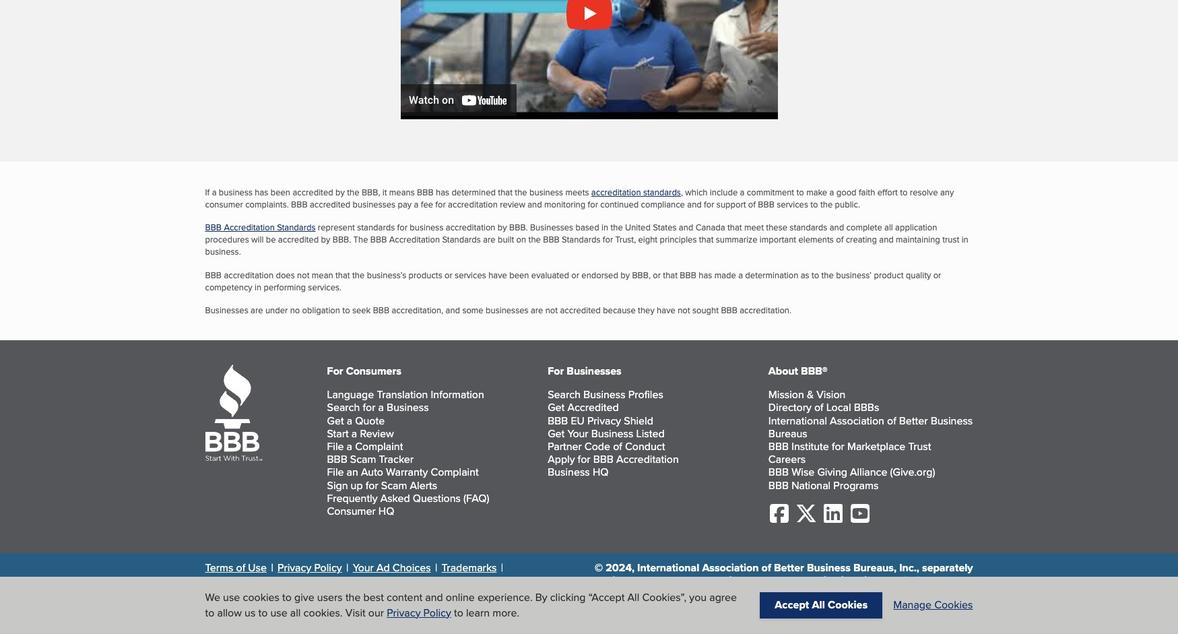 Task type: vqa. For each thing, say whether or not it's contained in the screenshot.
Valley,
no



Task type: describe. For each thing, give the bounding box(es) containing it.
careers link
[[769, 452, 806, 467]]

privacy policy
[[278, 560, 342, 576]]

bbb right the complaints.
[[291, 198, 308, 210]]

get inside language translation information search for a business get a quote start a review file a complaint bbb scam tracker file an auto warranty complaint sign up for scam alerts frequently asked questions (faq) consumer hq
[[327, 413, 344, 428]]

visit
[[346, 605, 366, 621]]

accreditation inside bbb accreditation does not mean that the business's products or services have been evaluated or endorsed by bbb, or that bbb has made a determination as to the business' product quality or competency in performing services.
[[224, 269, 274, 281]]

for for for consumers
[[327, 363, 343, 379]]

bbb down careers
[[769, 478, 789, 493]]

that right "mean"
[[336, 269, 350, 281]]

bbb®
[[801, 363, 828, 379]]

privacy policy to learn more.
[[387, 605, 520, 621]]

bbb inside language translation information search for a business get a quote start a review file a complaint bbb scam tracker file an auto warranty complaint sign up for scam alerts frequently asked questions (faq) consumer hq
[[327, 452, 348, 467]]

0 vertical spatial bbb.
[[510, 221, 528, 233]]

consumer hq link
[[327, 503, 395, 519]]

rights
[[882, 586, 910, 602]]

and up elements
[[830, 221, 845, 233]]

businesses inside the , which include a commitment to make a good faith effort to resolve any consumer complaints. bbb accredited businesses pay a fee for accreditation review and monitoring for continued compliance and for support of bbb services to the public.
[[353, 198, 396, 210]]

are inside represent standards for business accreditation by bbb. businesses based in the united states and canada that meet these standards and complete all application procedures will be accredited by bbb. the bbb accreditation standards are built on the bbb standards for trust, eight principles that summarize important elements of creating and maintaining trust in business.
[[483, 233, 496, 245]]

does
[[276, 269, 295, 281]]

in right "based"
[[602, 221, 609, 233]]

the left business's on the left top of the page
[[353, 269, 365, 281]]

1 horizontal spatial has
[[436, 186, 450, 198]]

2 file from the top
[[327, 465, 344, 480]]

0 horizontal spatial standards
[[357, 221, 395, 233]]

of right "bbbs"
[[888, 413, 897, 428]]

for up endorsed
[[603, 233, 613, 245]]

monitoring
[[545, 198, 586, 210]]

2 horizontal spatial not
[[678, 304, 691, 316]]

to left seek
[[343, 304, 350, 316]]

accreditation,
[[392, 304, 444, 316]]

international association of better business bureaus link
[[769, 413, 973, 441]]

language translation information link
[[327, 387, 484, 403]]

1 vertical spatial your
[[353, 560, 374, 576]]

manage
[[894, 597, 932, 613]]

cookies inside button
[[935, 597, 974, 613]]

to right the us
[[258, 605, 268, 621]]

have inside bbb accreditation does not mean that the business's products or services have been evaluated or endorsed by bbb, or that bbb has made a determination as to the business' product quality or competency in performing services.
[[489, 269, 507, 281]]

and down which
[[688, 198, 702, 210]]

search inside language translation information search for a business get a quote start a review file a complaint bbb scam tracker file an auto warranty complaint sign up for scam alerts frequently asked questions (faq) consumer hq
[[327, 400, 360, 416]]

3 or from the left
[[653, 269, 661, 281]]

the right on
[[529, 233, 541, 245]]

bbb scam tracker link
[[327, 452, 414, 467]]

a left the quote
[[347, 413, 353, 428]]

for businesses link
[[548, 363, 622, 379]]

0 horizontal spatial has
[[255, 186, 269, 198]]

wise
[[792, 465, 815, 480]]

better inside mission & vision directory of local bbbs international association of better business bureaus bbb institute for marketplace trust careers bbb wise giving alliance (give.org) bbb national programs
[[900, 413, 929, 428]]

of inside represent standards for business accreditation by bbb. businesses based in the united states and canada that meet these standards and complete all application procedures will be accredited by bbb. the bbb accreditation standards are built on the bbb standards for trust, eight principles that summarize important elements of creating and maintaining trust in business.
[[837, 233, 844, 245]]

about bbb® link
[[769, 363, 828, 379]]

mean
[[312, 269, 333, 281]]

programs
[[834, 478, 879, 493]]

bbb accreditation standards link
[[205, 221, 316, 233]]

inc.,
[[900, 560, 920, 576]]

cookies
[[243, 590, 280, 605]]

frequently
[[327, 491, 378, 506]]

1 vertical spatial have
[[657, 304, 676, 316]]

2 vertical spatial association
[[825, 599, 882, 615]]

good
[[837, 186, 857, 198]]

search inside search business profiles get accredited bbb eu privacy shield get your business listed partner code of conduct apply for bbb accreditation business hq
[[548, 387, 581, 403]]

for up review
[[363, 400, 376, 416]]

review
[[500, 198, 526, 210]]

the left united
[[611, 221, 623, 233]]

code
[[585, 439, 611, 454]]

reserved.
[[913, 586, 958, 602]]

file an auto warranty complaint link
[[327, 465, 479, 480]]

bbb down commitment
[[759, 198, 775, 210]]

a up an
[[347, 439, 353, 454]]

0 horizontal spatial under
[[265, 304, 288, 316]]

2 horizontal spatial standards
[[562, 233, 601, 245]]

1 vertical spatial privacy policy link
[[387, 605, 452, 621]]

and inside we use cookies to give users the best content and online experience. by clicking "accept all cookies", you agree to allow us to use all cookies. visit our
[[425, 590, 443, 605]]

product
[[874, 269, 904, 281]]

association inside mission & vision directory of local bbbs international association of better business bureaus bbb institute for marketplace trust careers bbb wise giving alliance (give.org) bbb national programs
[[830, 413, 885, 428]]

warranty
[[386, 465, 428, 480]]

by down represent
[[321, 233, 331, 245]]

maintaining
[[897, 233, 941, 245]]

in inside bbb accreditation does not mean that the business's products or services have been evaluated or endorsed by bbb, or that bbb has made a determination as to the business' product quality or competency in performing services.
[[255, 281, 262, 293]]

that up summarize
[[728, 221, 743, 233]]

2 horizontal spatial business
[[530, 186, 564, 198]]

for down meets
[[588, 198, 599, 210]]

of right you
[[729, 599, 739, 615]]

creating
[[846, 233, 878, 245]]

manage cookies button
[[894, 597, 974, 613]]

all inside button
[[813, 597, 826, 613]]

a right the 'if'
[[212, 186, 217, 198]]

include
[[710, 186, 738, 198]]

determination
[[746, 269, 799, 281]]

of right '&' at the right of the page
[[815, 400, 824, 416]]

of left the use
[[236, 560, 245, 576]]

0 horizontal spatial accreditation
[[224, 221, 275, 233]]

accept all cookies
[[775, 597, 868, 613]]

questions
[[413, 491, 461, 506]]

2 horizontal spatial standards
[[790, 221, 828, 233]]

policy for privacy policy to learn more.
[[424, 605, 452, 621]]

we use cookies to give users the best content and online experience. by clicking "accept all cookies", you agree to allow us to use all cookies. visit our
[[205, 590, 737, 621]]

bbb left the eu
[[548, 413, 568, 428]]

local
[[827, 400, 852, 416]]

partner code of conduct link
[[548, 439, 666, 454]]

trust
[[909, 439, 932, 454]]

1 file from the top
[[327, 439, 344, 454]]

1 vertical spatial businesses
[[205, 304, 249, 316]]

translation
[[377, 387, 428, 403]]

1 horizontal spatial businesses
[[486, 304, 529, 316]]

cookies inside button
[[828, 597, 868, 613]]

1 vertical spatial association
[[703, 560, 759, 576]]

represent
[[318, 221, 355, 233]]

marketplace inside mission & vision directory of local bbbs international association of better business bureaus bbb institute for marketplace trust careers bbb wise giving alliance (give.org) bbb national programs
[[848, 439, 906, 454]]

a up review
[[378, 400, 384, 416]]

0 horizontal spatial standards
[[277, 221, 316, 233]]

for inside © 2024, international association of better business bureaus, inc., separately incorporated better business bureau organizations in the us, canada and mexico and bbb institute for marketplace trust, inc. all rights reserved. *in canada, trademark(s) of the international association of better business bureaus, used under license.
[[737, 586, 750, 602]]

bbb right the
[[371, 233, 387, 245]]

business inside mission & vision directory of local bbbs international association of better business bureaus bbb institute for marketplace trust careers bbb wise giving alliance (give.org) bbb national programs
[[931, 413, 973, 428]]

bbb left wise at right bottom
[[769, 465, 789, 480]]

0 horizontal spatial use
[[223, 590, 240, 605]]

bbb eu privacy shield link
[[548, 413, 654, 428]]

and left some
[[446, 304, 460, 316]]

bbb right seek
[[373, 304, 390, 316]]

bbb national programs link
[[769, 478, 879, 493]]

bbb up the procedures
[[205, 221, 222, 233]]

1 or from the left
[[445, 269, 453, 281]]

fee
[[421, 198, 433, 210]]

start a review link
[[327, 426, 394, 441]]

of inside the , which include a commitment to make a good faith effort to resolve any consumer complaints. bbb accredited businesses pay a fee for accreditation review and monitoring for continued compliance and for support of bbb services to the public.
[[749, 198, 756, 210]]

a left good
[[830, 186, 835, 198]]

bureaus
[[769, 426, 808, 441]]

a left fee
[[414, 198, 419, 210]]

summarize
[[716, 233, 758, 245]]

sought
[[693, 304, 719, 316]]

be
[[266, 233, 276, 245]]

meet
[[745, 221, 764, 233]]

marketplace inside © 2024, international association of better business bureaus, inc., separately incorporated better business bureau organizations in the us, canada and mexico and bbb institute for marketplace trust, inc. all rights reserved. *in canada, trademark(s) of the international association of better business bureaus, used under license.
[[753, 586, 813, 602]]

business inside language translation information search for a business get a quote start a review file a complaint bbb scam tracker file an auto warranty complaint sign up for scam alerts frequently asked questions (faq) consumer hq
[[387, 400, 429, 416]]

been inside bbb accreditation does not mean that the business's products or services have been evaluated or endorsed by bbb, or that bbb has made a determination as to the business' product quality or competency in performing services.
[[510, 269, 529, 281]]

for consumers
[[327, 363, 402, 379]]

canada inside represent standards for business accreditation by bbb. businesses based in the united states and canada that meet these standards and complete all application procedures will be accredited by bbb. the bbb accreditation standards are built on the bbb standards for trust, eight principles that summarize important elements of creating and maintaining trust in business.
[[696, 221, 726, 233]]

trademarks hyperlinking policy
[[205, 560, 497, 593]]

effort
[[878, 186, 898, 198]]

to left give
[[282, 590, 292, 605]]

for down pay
[[397, 221, 408, 233]]

to left allow
[[205, 605, 215, 621]]

hyperlinking policy link
[[205, 577, 295, 593]]

any
[[941, 186, 955, 198]]

1 horizontal spatial not
[[546, 304, 558, 316]]

services inside bbb accreditation does not mean that the business's products or services have been evaluated or endorsed by bbb, or that bbb has made a determination as to the business' product quality or competency in performing services.
[[455, 269, 487, 281]]

bbb up the competency at the left of page
[[205, 269, 222, 281]]

eu
[[571, 413, 585, 428]]

services.
[[308, 281, 342, 293]]

complaints.
[[245, 198, 289, 210]]

profiles
[[629, 387, 664, 403]]

bbb inside © 2024, international association of better business bureaus, inc., separately incorporated better business bureau organizations in the us, canada and mexico and bbb institute for marketplace trust, inc. all rights reserved. *in canada, trademark(s) of the international association of better business bureaus, used under license.
[[670, 586, 691, 602]]

eight
[[639, 233, 658, 245]]

make
[[807, 186, 828, 198]]

by up built
[[498, 221, 507, 233]]

tracker
[[379, 452, 414, 467]]

evaluated
[[532, 269, 570, 281]]

the
[[354, 233, 368, 245]]

and right mexico
[[648, 586, 667, 602]]

bbb up fee
[[417, 186, 434, 198]]

competency
[[205, 281, 253, 293]]

performing
[[264, 281, 306, 293]]

commitment
[[747, 186, 795, 198]]

bbb down directory
[[769, 439, 789, 454]]

hq inside language translation information search for a business get a quote start a review file a complaint bbb scam tracker file an auto warranty complaint sign up for scam alerts frequently asked questions (faq) consumer hq
[[379, 503, 395, 519]]

all inside represent standards for business accreditation by bbb. businesses based in the united states and canada that meet these standards and complete all application procedures will be accredited by bbb. the bbb accreditation standards are built on the bbb standards for trust, eight principles that summarize important elements of creating and maintaining trust in business.
[[885, 221, 894, 233]]

and up principles
[[679, 221, 694, 233]]

we
[[205, 590, 220, 605]]

for for for businesses
[[548, 363, 564, 379]]

the left "it"
[[347, 186, 360, 198]]

and right the creating
[[880, 233, 894, 245]]

bbb down get your business listed link at bottom
[[594, 452, 614, 467]]

for inside search business profiles get accredited bbb eu privacy shield get your business listed partner code of conduct apply for bbb accreditation business hq
[[578, 452, 591, 467]]

0 vertical spatial bbb,
[[362, 186, 380, 198]]

use
[[248, 560, 267, 576]]

that down principles
[[663, 269, 678, 281]]

under inside © 2024, international association of better business bureaus, inc., separately incorporated better business bureau organizations in the us, canada and mexico and bbb institute for marketplace trust, inc. all rights reserved. *in canada, trademark(s) of the international association of better business bureaus, used under license.
[[902, 612, 931, 627]]

complete
[[847, 221, 883, 233]]

0 vertical spatial bureaus,
[[854, 560, 897, 576]]

the right agree
[[742, 599, 757, 615]]

2 horizontal spatial are
[[531, 304, 544, 316]]

0 horizontal spatial been
[[271, 186, 291, 198]]

by inside bbb accreditation does not mean that the business's products or services have been evaluated or endorsed by bbb, or that bbb has made a determination as to the business' product quality or competency in performing services.
[[621, 269, 630, 281]]

all inside we use cookies to give users the best content and online experience. by clicking "accept all cookies", you agree to allow us to use all cookies. visit our
[[290, 605, 301, 621]]

bbb right on
[[543, 233, 560, 245]]

for down if a business has been accredited by the bbb, it means bbb has determined that the business meets accreditation standards on the top
[[436, 198, 446, 210]]

search business profiles link
[[548, 387, 664, 403]]

support
[[717, 198, 747, 210]]

accredited
[[568, 400, 619, 416]]

us
[[245, 605, 256, 621]]

bbb accreditation does not mean that the business's products or services have been evaluated or endorsed by bbb, or that bbb has made a determination as to the business' product quality or competency in performing services.
[[205, 269, 942, 293]]

©
[[595, 560, 603, 576]]

privacy for privacy policy to learn more.
[[387, 605, 421, 621]]

if a business has been accredited by the bbb, it means bbb has determined that the business meets accreditation standards
[[205, 186, 681, 198]]

0 vertical spatial privacy policy link
[[278, 560, 342, 576]]

trust
[[943, 233, 960, 245]]

search business profiles get accredited bbb eu privacy shield get your business listed partner code of conduct apply for bbb accreditation business hq
[[548, 387, 679, 480]]

for inside mission & vision directory of local bbbs international association of better business bureaus bbb institute for marketplace trust careers bbb wise giving alliance (give.org) bbb national programs
[[832, 439, 845, 454]]

bbb down principles
[[680, 269, 697, 281]]

accreditation inside represent standards for business accreditation by bbb. businesses based in the united states and canada that meet these standards and complete all application procedures will be accredited by bbb. the bbb accreditation standards are built on the bbb standards for trust, eight principles that summarize important elements of creating and maintaining trust in business.
[[389, 233, 440, 245]]

alliance
[[851, 465, 888, 480]]

your inside search business profiles get accredited bbb eu privacy shield get your business listed partner code of conduct apply for bbb accreditation business hq
[[568, 426, 589, 441]]

bbb, inside bbb accreditation does not mean that the business's products or services have been evaluated or endorsed by bbb, or that bbb has made a determination as to the business' product quality or competency in performing services.
[[633, 269, 651, 281]]

the right as
[[822, 269, 834, 281]]

institute inside mission & vision directory of local bbbs international association of better business bureaus bbb institute for marketplace trust careers bbb wise giving alliance (give.org) bbb national programs
[[792, 439, 830, 454]]

(give.org)
[[891, 465, 936, 480]]



Task type: locate. For each thing, give the bounding box(es) containing it.
it
[[383, 186, 387, 198]]

they
[[638, 304, 655, 316]]

association up agree
[[703, 560, 759, 576]]

of right inc.
[[884, 599, 894, 615]]

that
[[498, 186, 513, 198], [728, 221, 743, 233], [700, 233, 714, 245], [336, 269, 350, 281], [663, 269, 678, 281]]

all down organizations
[[813, 597, 826, 613]]

the inside we use cookies to give users the best content and online experience. by clicking "accept all cookies", you agree to allow us to use all cookies. visit our
[[346, 590, 361, 605]]

a up support on the right
[[740, 186, 745, 198]]

1 vertical spatial bureaus,
[[830, 612, 873, 627]]

vision
[[817, 387, 846, 403]]

0 vertical spatial all
[[885, 221, 894, 233]]

standards up the
[[357, 221, 395, 233]]

0 horizontal spatial complaint
[[355, 439, 403, 454]]

use right the us
[[271, 605, 288, 621]]

1 horizontal spatial complaint
[[431, 465, 479, 480]]

2 horizontal spatial all
[[866, 586, 879, 602]]

policy
[[314, 560, 342, 576], [268, 577, 295, 593], [424, 605, 452, 621]]

for down which
[[704, 198, 715, 210]]

1 horizontal spatial are
[[483, 233, 496, 245]]

accept
[[775, 597, 810, 613]]

some
[[463, 304, 484, 316]]

0 vertical spatial your
[[568, 426, 589, 441]]

0 horizontal spatial cookies
[[828, 597, 868, 613]]

0 horizontal spatial privacy policy link
[[278, 560, 342, 576]]

in left performing
[[255, 281, 262, 293]]

accreditation.
[[740, 304, 792, 316]]

bureaus, down inc.
[[830, 612, 873, 627]]

2 vertical spatial accreditation
[[617, 452, 679, 467]]

pay
[[398, 198, 412, 210]]

organizations
[[796, 573, 862, 589]]

1 horizontal spatial accreditation
[[389, 233, 440, 245]]

1 vertical spatial trust,
[[816, 586, 843, 602]]

2 horizontal spatial privacy
[[588, 413, 622, 428]]

0 vertical spatial complaint
[[355, 439, 403, 454]]

are down evaluated
[[531, 304, 544, 316]]

0 horizontal spatial privacy
[[278, 560, 312, 576]]

continued
[[601, 198, 639, 210]]

1 vertical spatial file
[[327, 465, 344, 480]]

and left online
[[425, 590, 443, 605]]

have
[[489, 269, 507, 281], [657, 304, 676, 316]]

of inside search business profiles get accredited bbb eu privacy shield get your business listed partner code of conduct apply for bbb accreditation business hq
[[613, 439, 623, 454]]

bbb. up on
[[510, 221, 528, 233]]

businesses inside represent standards for business accreditation by bbb. businesses based in the united states and canada that meet these standards and complete all application procedures will be accredited by bbb. the bbb accreditation standards are built on the bbb standards for trust, eight principles that summarize important elements of creating and maintaining trust in business.
[[530, 221, 574, 233]]

services up some
[[455, 269, 487, 281]]

0 horizontal spatial your
[[353, 560, 374, 576]]

to left "make"
[[797, 186, 805, 198]]

1 horizontal spatial trust,
[[816, 586, 843, 602]]

under left no
[[265, 304, 288, 316]]

2 for from the left
[[548, 363, 564, 379]]

policy down privacy policy
[[268, 577, 295, 593]]

inc.
[[846, 586, 863, 602]]

1 horizontal spatial your
[[568, 426, 589, 441]]

© 2024, international association of better business bureaus, inc., separately incorporated better business bureau organizations in the us, canada and mexico and bbb institute for marketplace trust, inc. all rights reserved. *in canada, trademark(s) of the international association of better business bureaus, used under license.
[[595, 560, 974, 627]]

file left an
[[327, 465, 344, 480]]

businesses down 'monitoring'
[[530, 221, 574, 233]]

bbb up sign in the left bottom of the page
[[327, 452, 348, 467]]

choices
[[393, 560, 431, 576]]

bbbs
[[854, 400, 880, 416]]

a inside bbb accreditation does not mean that the business's products or services have been evaluated or endorsed by bbb, or that bbb has made a determination as to the business' product quality or competency in performing services.
[[739, 269, 743, 281]]

business'
[[837, 269, 872, 281]]

under
[[265, 304, 288, 316], [902, 612, 931, 627]]

for
[[327, 363, 343, 379], [548, 363, 564, 379]]

international down bureau
[[760, 599, 822, 615]]

0 horizontal spatial all
[[628, 590, 640, 605]]

1 vertical spatial services
[[455, 269, 487, 281]]

for right up
[[366, 478, 379, 493]]

accreditation up will
[[224, 221, 275, 233]]

1 horizontal spatial have
[[657, 304, 676, 316]]

bbb right sought
[[721, 304, 738, 316]]

0 horizontal spatial search
[[327, 400, 360, 416]]

canada
[[696, 221, 726, 233], [915, 573, 952, 589]]

0 vertical spatial policy
[[314, 560, 342, 576]]

businesses down the competency at the left of page
[[205, 304, 249, 316]]

0 vertical spatial been
[[271, 186, 291, 198]]

bureau
[[758, 573, 793, 589]]

to left learn
[[454, 605, 464, 621]]

a right made
[[739, 269, 743, 281]]

0 horizontal spatial businesses
[[353, 198, 396, 210]]

by up represent
[[336, 186, 345, 198]]

has up the complaints.
[[255, 186, 269, 198]]

accreditation down listed
[[617, 452, 679, 467]]

been left evaluated
[[510, 269, 529, 281]]

1 horizontal spatial services
[[777, 198, 809, 210]]

review
[[360, 426, 394, 441]]

all
[[866, 586, 879, 602], [628, 590, 640, 605], [813, 597, 826, 613]]

1 vertical spatial complaint
[[431, 465, 479, 480]]

cookies",
[[643, 590, 687, 605]]

in inside © 2024, international association of better business bureaus, inc., separately incorporated better business bureau organizations in the us, canada and mexico and bbb institute for marketplace trust, inc. all rights reserved. *in canada, trademark(s) of the international association of better business bureaus, used under license.
[[865, 573, 874, 589]]

cookies
[[828, 597, 868, 613], [935, 597, 974, 613]]

search up the eu
[[548, 387, 581, 403]]

bureaus,
[[854, 560, 897, 576], [830, 612, 873, 627]]

1 horizontal spatial use
[[271, 605, 288, 621]]

that up the review
[[498, 186, 513, 198]]

canada inside © 2024, international association of better business bureaus, inc., separately incorporated better business bureau organizations in the us, canada and mexico and bbb institute for marketplace trust, inc. all rights reserved. *in canada, trademark(s) of the international association of better business bureaus, used under license.
[[915, 573, 952, 589]]

represent standards for business accreditation by bbb. businesses based in the united states and canada that meet these standards and complete all application procedures will be accredited by bbb. the bbb accreditation standards are built on the bbb standards for trust, eight principles that summarize important elements of creating and maintaining trust in business.
[[205, 221, 969, 258]]

consumer
[[205, 198, 243, 210]]

sign
[[327, 478, 348, 493]]

2 vertical spatial privacy
[[387, 605, 421, 621]]

standards left built
[[442, 233, 481, 245]]

bbb, up the they
[[633, 269, 651, 281]]

0 vertical spatial under
[[265, 304, 288, 316]]

2 vertical spatial international
[[760, 599, 822, 615]]

0 horizontal spatial all
[[290, 605, 301, 621]]

institute inside © 2024, international association of better business bureaus, inc., separately incorporated better business bureau organizations in the us, canada and mexico and bbb institute for marketplace trust, inc. all rights reserved. *in canada, trademark(s) of the international association of better business bureaus, used under license.
[[694, 586, 734, 602]]

all inside we use cookies to give users the best content and online experience. by clicking "accept all cookies", you agree to allow us to use all cookies. visit our
[[628, 590, 640, 605]]

canada up summarize
[[696, 221, 726, 233]]

online
[[446, 590, 475, 605]]

the up the review
[[515, 186, 528, 198]]

businesses are under no obligation to seek bbb accreditation, and some businesses are not accredited because they have not sought bbb accreditation.
[[205, 304, 792, 316]]

terms of use link
[[205, 560, 267, 576]]

bbb
[[417, 186, 434, 198], [291, 198, 308, 210], [759, 198, 775, 210], [205, 221, 222, 233], [371, 233, 387, 245], [543, 233, 560, 245], [205, 269, 222, 281], [680, 269, 697, 281], [373, 304, 390, 316], [721, 304, 738, 316], [548, 413, 568, 428], [769, 439, 789, 454], [327, 452, 348, 467], [594, 452, 614, 467], [769, 465, 789, 480], [769, 478, 789, 493], [670, 586, 691, 602]]

1 vertical spatial marketplace
[[753, 586, 813, 602]]

4 or from the left
[[934, 269, 942, 281]]

endorsed
[[582, 269, 619, 281]]

1 vertical spatial institute
[[694, 586, 734, 602]]

all inside © 2024, international association of better business bureaus, inc., separately incorporated better business bureau organizations in the us, canada and mexico and bbb institute for marketplace trust, inc. all rights reserved. *in canada, trademark(s) of the international association of better business bureaus, used under license.
[[866, 586, 879, 602]]

businesses up the search business profiles "link"
[[567, 363, 622, 379]]

for up language
[[327, 363, 343, 379]]

0 horizontal spatial services
[[455, 269, 487, 281]]

separately
[[923, 560, 974, 576]]

institute right cookies",
[[694, 586, 734, 602]]

services inside the , which include a commitment to make a good faith effort to resolve any consumer complaints. bbb accredited businesses pay a fee for accreditation review and monitoring for continued compliance and for support of bbb services to the public.
[[777, 198, 809, 210]]

0 horizontal spatial canada
[[696, 221, 726, 233]]

or
[[445, 269, 453, 281], [572, 269, 580, 281], [653, 269, 661, 281], [934, 269, 942, 281]]

used
[[876, 612, 900, 627]]

united
[[626, 221, 651, 233]]

1 vertical spatial international
[[638, 560, 700, 576]]

bbb image
[[205, 365, 263, 462]]

1 horizontal spatial standards
[[644, 186, 681, 198]]

are down the competency at the left of page
[[251, 304, 263, 316]]

all right inc.
[[866, 586, 879, 602]]

international down mission & vision link at the bottom of the page
[[769, 413, 828, 428]]

to inside bbb accreditation does not mean that the business's products or services have been evaluated or endorsed by bbb, or that bbb has made a determination as to the business' product quality or competency in performing services.
[[812, 269, 820, 281]]

sign up for scam alerts link
[[327, 478, 438, 493]]

shield
[[624, 413, 654, 428]]

0 vertical spatial have
[[489, 269, 507, 281]]

0 vertical spatial businesses
[[530, 221, 574, 233]]

of right code
[[613, 439, 623, 454]]

businesses right some
[[486, 304, 529, 316]]

of right support on the right
[[749, 198, 756, 210]]

accreditation inside search business profiles get accredited bbb eu privacy shield get your business listed partner code of conduct apply for bbb accreditation business hq
[[617, 452, 679, 467]]

been up the complaints.
[[271, 186, 291, 198]]

0 vertical spatial file
[[327, 439, 344, 454]]

privacy inside search business profiles get accredited bbb eu privacy shield get your business listed partner code of conduct apply for bbb accreditation business hq
[[588, 413, 622, 428]]

to right effort
[[901, 186, 908, 198]]

accredited
[[293, 186, 333, 198], [310, 198, 351, 210], [278, 233, 319, 245], [560, 304, 601, 316]]

experience.
[[478, 590, 533, 605]]

privacy for privacy policy
[[278, 560, 312, 576]]

of left organizations
[[762, 560, 772, 576]]

1 horizontal spatial marketplace
[[848, 439, 906, 454]]

standards up compliance
[[644, 186, 681, 198]]

up
[[351, 478, 363, 493]]

hq inside search business profiles get accredited bbb eu privacy shield get your business listed partner code of conduct apply for bbb accreditation business hq
[[593, 465, 609, 480]]

the inside the , which include a commitment to make a good faith effort to resolve any consumer complaints. bbb accredited businesses pay a fee for accreditation review and monitoring for continued compliance and for support of bbb services to the public.
[[821, 198, 833, 210]]

bbb wise giving alliance (give.org) link
[[769, 465, 936, 480]]

business up consumer
[[219, 186, 253, 198]]

or left endorsed
[[572, 269, 580, 281]]

to down "make"
[[811, 198, 819, 210]]

1 vertical spatial scam
[[381, 478, 407, 493]]

not right does
[[297, 269, 310, 281]]

trust, inside © 2024, international association of better business bureaus, inc., separately incorporated better business bureau organizations in the us, canada and mexico and bbb institute for marketplace trust, inc. all rights reserved. *in canada, trademark(s) of the international association of better business bureaus, used under license.
[[816, 586, 843, 602]]

1 vertical spatial all
[[290, 605, 301, 621]]

to right as
[[812, 269, 820, 281]]

standards down the complaints.
[[277, 221, 316, 233]]

0 vertical spatial businesses
[[353, 198, 396, 210]]

about
[[769, 363, 799, 379]]

or right products
[[445, 269, 453, 281]]

bbb, left "it"
[[362, 186, 380, 198]]

*in
[[961, 586, 974, 602]]

1 vertical spatial canada
[[915, 573, 952, 589]]

business inside represent standards for business accreditation by bbb. businesses based in the united states and canada that meet these standards and complete all application procedures will be accredited by bbb. the bbb accreditation standards are built on the bbb standards for trust, eight principles that summarize important elements of creating and maintaining trust in business.
[[410, 221, 444, 233]]

your left ad
[[353, 560, 374, 576]]

use right we
[[223, 590, 240, 605]]

file down get a quote link
[[327, 439, 344, 454]]

1 vertical spatial bbb.
[[333, 233, 351, 245]]

no
[[290, 304, 300, 316]]

search up start
[[327, 400, 360, 416]]

0 horizontal spatial bbb.
[[333, 233, 351, 245]]

apply
[[548, 452, 575, 467]]

1 horizontal spatial search
[[548, 387, 581, 403]]

0 vertical spatial scam
[[350, 452, 376, 467]]

2 cookies from the left
[[935, 597, 974, 613]]

accreditation
[[224, 221, 275, 233], [389, 233, 440, 245], [617, 452, 679, 467]]

that right principles
[[700, 233, 714, 245]]

trust, left inc.
[[816, 586, 843, 602]]

international
[[769, 413, 828, 428], [638, 560, 700, 576], [760, 599, 822, 615]]

1 horizontal spatial bbb,
[[633, 269, 651, 281]]

1 horizontal spatial cookies
[[935, 597, 974, 613]]

language
[[327, 387, 374, 403]]

quote
[[355, 413, 385, 428]]

institute
[[792, 439, 830, 454], [694, 586, 734, 602]]

manage cookies
[[894, 597, 974, 613]]

1 horizontal spatial all
[[813, 597, 826, 613]]

mission & vision directory of local bbbs international association of better business bureaus bbb institute for marketplace trust careers bbb wise giving alliance (give.org) bbb national programs
[[769, 387, 973, 493]]

1 horizontal spatial policy
[[314, 560, 342, 576]]

2 or from the left
[[572, 269, 580, 281]]

and up the manage cookies
[[955, 573, 974, 589]]

a right start
[[352, 426, 357, 441]]

1 for from the left
[[327, 363, 343, 379]]

2 horizontal spatial has
[[699, 269, 713, 281]]

of left the creating
[[837, 233, 844, 245]]

under right used
[[902, 612, 931, 627]]

0 vertical spatial association
[[830, 413, 885, 428]]

0 horizontal spatial trust,
[[616, 233, 636, 245]]

1 horizontal spatial under
[[902, 612, 931, 627]]

not
[[297, 269, 310, 281], [546, 304, 558, 316], [678, 304, 691, 316]]

mexico
[[611, 586, 646, 602]]

international up cookies",
[[638, 560, 700, 576]]

trademarks
[[442, 560, 497, 576]]

accreditation inside the , which include a commitment to make a good faith effort to resolve any consumer complaints. bbb accredited businesses pay a fee for accreditation review and monitoring for continued compliance and for support of bbb services to the public.
[[448, 198, 498, 210]]

bbb. down represent
[[333, 233, 351, 245]]

bbb right the canada,
[[670, 586, 691, 602]]

by right endorsed
[[621, 269, 630, 281]]

&
[[807, 387, 814, 403]]

accreditation
[[592, 186, 641, 198], [448, 198, 498, 210], [446, 221, 496, 233], [224, 269, 274, 281]]

for up giving
[[832, 439, 845, 454]]

0 vertical spatial trust,
[[616, 233, 636, 245]]

not inside bbb accreditation does not mean that the business's products or services have been evaluated or endorsed by bbb, or that bbb has made a determination as to the business' product quality or competency in performing services.
[[297, 269, 310, 281]]

hq down code
[[593, 465, 609, 480]]

1 horizontal spatial privacy
[[387, 605, 421, 621]]

or down eight
[[653, 269, 661, 281]]

institute up wise at right bottom
[[792, 439, 830, 454]]

as
[[801, 269, 810, 281]]

accredited inside represent standards for business accreditation by bbb. businesses based in the united states and canada that meet these standards and complete all application procedures will be accredited by bbb. the bbb accreditation standards are built on the bbb standards for trust, eight principles that summarize important elements of creating and maintaining trust in business.
[[278, 233, 319, 245]]

1 cookies from the left
[[828, 597, 868, 613]]

0 horizontal spatial are
[[251, 304, 263, 316]]

2 horizontal spatial policy
[[424, 605, 452, 621]]

by
[[336, 186, 345, 198], [498, 221, 507, 233], [321, 233, 331, 245], [621, 269, 630, 281]]

consumers
[[346, 363, 402, 379]]

privacy policy link right the our
[[387, 605, 452, 621]]

the left us,
[[876, 573, 892, 589]]

learn
[[466, 605, 490, 621]]

1 vertical spatial hq
[[379, 503, 395, 519]]

0 horizontal spatial marketplace
[[753, 586, 813, 602]]

0 horizontal spatial have
[[489, 269, 507, 281]]

0 vertical spatial hq
[[593, 465, 609, 480]]

has
[[255, 186, 269, 198], [436, 186, 450, 198], [699, 269, 713, 281]]

you
[[690, 590, 707, 605]]

trust, inside represent standards for business accreditation by bbb. businesses based in the united states and canada that meet these standards and complete all application procedures will be accredited by bbb. the bbb accreditation standards are built on the bbb standards for trust, eight principles that summarize important elements of creating and maintaining trust in business.
[[616, 233, 636, 245]]

international inside mission & vision directory of local bbbs international association of better business bureaus bbb institute for marketplace trust careers bbb wise giving alliance (give.org) bbb national programs
[[769, 413, 828, 428]]

1 vertical spatial policy
[[268, 577, 295, 593]]

the down "make"
[[821, 198, 833, 210]]

1 horizontal spatial standards
[[442, 233, 481, 245]]

accreditation inside represent standards for business accreditation by bbb. businesses based in the united states and canada that meet these standards and complete all application procedures will be accredited by bbb. the bbb accreditation standards are built on the bbb standards for trust, eight principles that summarize important elements of creating and maintaining trust in business.
[[446, 221, 496, 233]]

principles
[[660, 233, 697, 245]]

1 horizontal spatial business
[[410, 221, 444, 233]]

content
[[387, 590, 423, 605]]

or right quality
[[934, 269, 942, 281]]

2024,
[[606, 560, 635, 576]]

alerts
[[410, 478, 438, 493]]

2 horizontal spatial accreditation
[[617, 452, 679, 467]]

your ad choices
[[353, 560, 431, 576]]

0 vertical spatial accreditation
[[224, 221, 275, 233]]

1 horizontal spatial scam
[[381, 478, 407, 493]]

0 horizontal spatial scam
[[350, 452, 376, 467]]

1 vertical spatial been
[[510, 269, 529, 281]]

0 horizontal spatial for
[[327, 363, 343, 379]]

policy inside trademarks hyperlinking policy
[[268, 577, 295, 593]]

1 horizontal spatial privacy policy link
[[387, 605, 452, 621]]

policy for privacy policy
[[314, 560, 342, 576]]

accredited inside the , which include a commitment to make a good faith effort to resolve any consumer complaints. bbb accredited businesses pay a fee for accreditation review and monitoring for continued compliance and for support of bbb services to the public.
[[310, 198, 351, 210]]

determined
[[452, 186, 496, 198]]

0 horizontal spatial not
[[297, 269, 310, 281]]

and right the review
[[528, 198, 542, 210]]

agree
[[710, 590, 737, 605]]

1 horizontal spatial all
[[885, 221, 894, 233]]

0 vertical spatial institute
[[792, 439, 830, 454]]

for right the apply
[[578, 452, 591, 467]]

search
[[548, 387, 581, 403], [327, 400, 360, 416]]

in right trust
[[962, 233, 969, 245]]

2 vertical spatial businesses
[[567, 363, 622, 379]]

partner
[[548, 439, 582, 454]]

business.
[[205, 246, 241, 258]]

has inside bbb accreditation does not mean that the business's products or services have been evaluated or endorsed by bbb, or that bbb has made a determination as to the business' product quality or competency in performing services.
[[699, 269, 713, 281]]

1 horizontal spatial hq
[[593, 465, 609, 480]]

bbb accreditation standards
[[205, 221, 316, 233]]

business hq link
[[548, 465, 609, 480]]

1 horizontal spatial institute
[[792, 439, 830, 454]]

0 horizontal spatial business
[[219, 186, 253, 198]]



